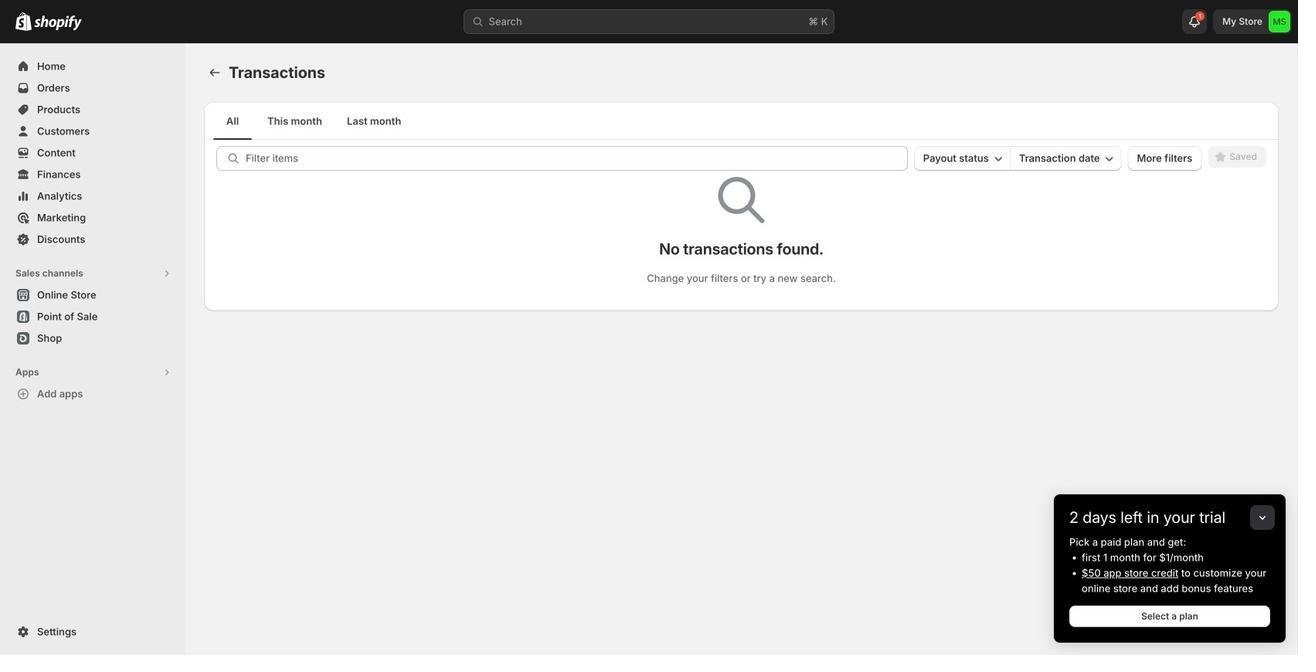 Task type: vqa. For each thing, say whether or not it's contained in the screenshot.
Empty search results image
yes



Task type: describe. For each thing, give the bounding box(es) containing it.
shopify image
[[34, 15, 82, 31]]



Task type: locate. For each thing, give the bounding box(es) containing it.
Filter items text field
[[246, 146, 908, 171]]

my store image
[[1269, 11, 1291, 32]]

tab list
[[210, 102, 1273, 140]]

empty search results image
[[718, 177, 765, 223]]

shopify image
[[15, 12, 32, 31]]



